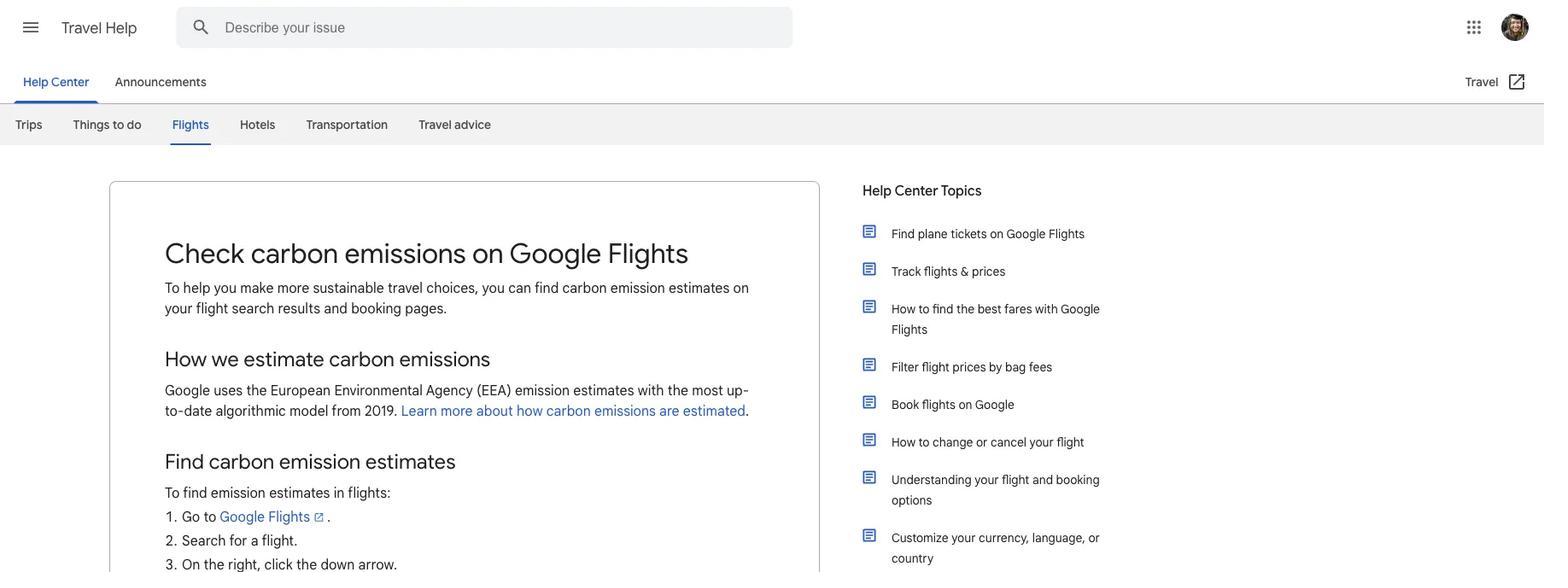 Task type: describe. For each thing, give the bounding box(es) containing it.
how to change or cancel your flight
[[892, 435, 1084, 450]]

sustainable
[[313, 279, 384, 296]]

emission inside to help you make more sustainable travel choices, you can find carbon emission estimates on your flight search results and booking pages.
[[611, 279, 665, 296]]

find carbon emission estimates
[[165, 449, 456, 475]]

book
[[892, 397, 919, 412]]

more inside to help you make more sustainable travel choices, you can find carbon emission estimates on your flight search results and booking pages.
[[277, 279, 309, 296]]

travel help link
[[61, 7, 141, 50]]

google down 'by'
[[975, 397, 1014, 412]]

trips link
[[15, 110, 42, 139]]

make
[[240, 279, 274, 296]]

how to find the best fares with google flights
[[892, 301, 1100, 337]]

language,
[[1032, 530, 1085, 545]]

estimates inside google uses the european environmental agency (eea) emission estimates with the most up- to-date algorithmic model from 2019.
[[573, 382, 634, 399]]

on inside 'link'
[[990, 226, 1004, 241]]

cancel
[[991, 435, 1027, 450]]

things to do link
[[73, 110, 141, 139]]

to for to help you make more sustainable travel choices, you can find carbon emission estimates on your flight search results and booking pages.
[[165, 279, 180, 296]]

bag
[[1005, 360, 1026, 375]]

customize your currency, language, or country link
[[861, 519, 1109, 572]]

country
[[892, 551, 934, 566]]

your right cancel
[[1030, 435, 1054, 450]]

most
[[692, 382, 723, 399]]

search help center image
[[184, 10, 218, 44]]

&
[[961, 264, 969, 279]]

transportation
[[306, 117, 388, 132]]

Describe your issue text field
[[225, 8, 750, 47]]

2019.
[[365, 402, 398, 419]]

plane
[[918, 226, 948, 241]]

are
[[659, 402, 680, 419]]

to for change
[[919, 435, 930, 450]]

can
[[508, 279, 531, 296]]

transportation link
[[306, 110, 388, 139]]

2 vertical spatial emissions
[[594, 402, 656, 419]]

flights for track
[[924, 264, 958, 279]]

do
[[127, 117, 141, 132]]

we
[[212, 346, 239, 372]]

track flights & prices
[[892, 264, 1005, 279]]

google up search for a flight.
[[220, 508, 265, 525]]

track
[[892, 264, 921, 279]]

estimates inside to help you make more sustainable travel choices, you can find carbon emission estimates on your flight search results and booking pages.
[[669, 279, 730, 296]]

and inside understanding your flight and booking options
[[1033, 472, 1053, 487]]

0 horizontal spatial .
[[327, 508, 331, 525]]

find plane tickets on google flights link
[[861, 215, 1109, 253]]

or inside the how to change or cancel your flight link
[[976, 435, 988, 450]]

google inside how to find the best fares with google flights
[[1061, 301, 1100, 316]]

1 you from the left
[[214, 279, 237, 296]]

search
[[232, 300, 274, 317]]

your inside to help you make more sustainable travel choices, you can find carbon emission estimates on your flight search results and booking pages.
[[165, 300, 193, 317]]

model
[[290, 402, 328, 419]]

go to google flights
[[182, 508, 310, 525]]

hotels
[[240, 117, 275, 132]]

a
[[251, 532, 258, 549]]

hotels link
[[240, 110, 275, 139]]

uses
[[214, 382, 243, 399]]

how we estimate carbon emissions
[[165, 346, 490, 372]]

from
[[332, 402, 361, 419]]

check carbon emissions on google flights
[[165, 236, 688, 271]]

in
[[334, 484, 345, 501]]

0 vertical spatial emissions
[[345, 236, 466, 271]]

go
[[182, 508, 200, 525]]

emission inside google uses the european environmental agency (eea) emission estimates with the most up- to-date algorithmic model from 2019.
[[515, 382, 570, 399]]

help for help center
[[23, 74, 49, 90]]

announcements
[[115, 74, 207, 90]]

learn
[[401, 402, 437, 419]]

flights:
[[348, 484, 391, 501]]

book flights on google
[[892, 397, 1014, 412]]

carbon up environmental
[[329, 346, 395, 372]]

flight right cancel
[[1057, 435, 1084, 450]]

carbon right "how"
[[546, 402, 591, 419]]

flight inside understanding your flight and booking options
[[1002, 472, 1029, 487]]

the inside how to find the best fares with google flights
[[957, 301, 975, 316]]

travel for travel
[[1465, 74, 1498, 90]]

carbon up make
[[251, 236, 338, 271]]

estimated
[[683, 402, 746, 419]]

find plane tickets on google flights
[[892, 226, 1085, 241]]

algorithmic
[[216, 402, 286, 419]]

google uses the european environmental agency (eea) emission estimates with the most up- to-date algorithmic model from 2019.
[[165, 382, 749, 419]]

understanding
[[892, 472, 972, 487]]

main menu image
[[20, 17, 41, 38]]

results
[[278, 300, 320, 317]]

booking inside understanding your flight and booking options
[[1056, 472, 1100, 487]]

find inside to help you make more sustainable travel choices, you can find carbon emission estimates on your flight search results and booking pages.
[[535, 279, 559, 296]]

find for find carbon emission estimates
[[165, 449, 204, 475]]

understanding your flight and booking options
[[892, 472, 1100, 508]]

booking inside to help you make more sustainable travel choices, you can find carbon emission estimates on your flight search results and booking pages.
[[351, 300, 401, 317]]

your inside customize your currency, language, or country
[[952, 530, 976, 545]]

estimate
[[244, 346, 324, 372]]

0 vertical spatial .
[[746, 402, 749, 419]]

travel advice
[[419, 117, 491, 132]]

filter flight prices by bag fees link
[[861, 348, 1109, 386]]

to for google
[[204, 508, 216, 525]]

travel for travel advice
[[419, 117, 452, 132]]

to for find
[[919, 301, 930, 316]]

(eea)
[[477, 382, 511, 399]]

book flights on google link
[[861, 386, 1109, 424]]



Task type: vqa. For each thing, say whether or not it's contained in the screenshot.
the top Waze Privacy & Terms
no



Task type: locate. For each thing, give the bounding box(es) containing it.
1 horizontal spatial more
[[441, 402, 473, 419]]

0 horizontal spatial with
[[638, 382, 664, 399]]

travel for travel help
[[61, 18, 102, 38]]

0 horizontal spatial booking
[[351, 300, 401, 317]]

1 horizontal spatial find
[[535, 279, 559, 296]]

center left topics
[[895, 182, 938, 200]]

0 horizontal spatial more
[[277, 279, 309, 296]]

center for help center
[[51, 74, 89, 90]]

to left do
[[112, 117, 124, 132]]

1 horizontal spatial help
[[105, 18, 137, 38]]

find for find plane tickets on google flights
[[892, 226, 915, 241]]

travel link
[[1465, 61, 1527, 103]]

about
[[476, 402, 513, 419]]

0 horizontal spatial help
[[23, 74, 49, 90]]

to right go
[[204, 508, 216, 525]]

how inside how to find the best fares with google flights
[[892, 301, 916, 316]]

to for to find emission estimates in flights:
[[165, 484, 180, 501]]

1 horizontal spatial travel
[[419, 117, 452, 132]]

how down the book
[[892, 435, 916, 450]]

google
[[1007, 226, 1046, 241], [510, 236, 602, 271], [1061, 301, 1100, 316], [165, 382, 210, 399], [975, 397, 1014, 412], [220, 508, 265, 525]]

emission
[[611, 279, 665, 296], [515, 382, 570, 399], [279, 449, 361, 475], [211, 484, 266, 501]]

tickets
[[951, 226, 987, 241]]

how
[[892, 301, 916, 316], [165, 346, 207, 372], [892, 435, 916, 450]]

to down to-
[[165, 484, 180, 501]]

1 vertical spatial .
[[327, 508, 331, 525]]

and
[[324, 300, 348, 317], [1033, 472, 1053, 487]]

1 horizontal spatial the
[[668, 382, 688, 399]]

find inside how to find the best fares with google flights
[[932, 301, 954, 316]]

emissions up travel
[[345, 236, 466, 271]]

1 horizontal spatial or
[[1088, 530, 1100, 545]]

advice
[[454, 117, 491, 132]]

best
[[978, 301, 1002, 316]]

announcements link
[[106, 61, 216, 102]]

with up are
[[638, 382, 664, 399]]

0 vertical spatial center
[[51, 74, 89, 90]]

0 vertical spatial flights
[[924, 264, 958, 279]]

travel
[[61, 18, 102, 38], [1465, 74, 1498, 90], [419, 117, 452, 132]]

travel advice link
[[419, 110, 491, 139]]

center for help center topics
[[895, 182, 938, 200]]

travel
[[388, 279, 423, 296]]

1 to from the top
[[165, 279, 180, 296]]

or
[[976, 435, 988, 450], [1088, 530, 1100, 545]]

help up announcements
[[105, 18, 137, 38]]

find left plane
[[892, 226, 915, 241]]

find inside 'link'
[[892, 226, 915, 241]]

your left currency,
[[952, 530, 976, 545]]

change
[[933, 435, 973, 450]]

topics
[[941, 182, 982, 200]]

how for how we estimate carbon emissions
[[165, 346, 207, 372]]

1 vertical spatial booking
[[1056, 472, 1100, 487]]

2 horizontal spatial find
[[932, 301, 954, 316]]

to find emission estimates in flights:
[[165, 484, 391, 501]]

pages.
[[405, 300, 447, 317]]

to inside to help you make more sustainable travel choices, you can find carbon emission estimates on your flight search results and booking pages.
[[165, 279, 180, 296]]

by
[[989, 360, 1002, 375]]

.
[[746, 402, 749, 419], [327, 508, 331, 525]]

track flights & prices link
[[861, 253, 1109, 290]]

up-
[[727, 382, 749, 399]]

the
[[957, 301, 975, 316], [246, 382, 267, 399], [668, 382, 688, 399]]

and inside to help you make more sustainable travel choices, you can find carbon emission estimates on your flight search results and booking pages.
[[324, 300, 348, 317]]

with right fares
[[1035, 301, 1058, 316]]

or right language,
[[1088, 530, 1100, 545]]

0 vertical spatial help
[[105, 18, 137, 38]]

flights left &
[[924, 264, 958, 279]]

0 vertical spatial how
[[892, 301, 916, 316]]

more
[[277, 279, 309, 296], [441, 402, 473, 419]]

filter
[[892, 360, 919, 375]]

google inside 'link'
[[1007, 226, 1046, 241]]

flight right filter
[[922, 360, 950, 375]]

help up trips
[[23, 74, 49, 90]]

0 horizontal spatial find
[[183, 484, 207, 501]]

google down the help center topics link
[[1007, 226, 1046, 241]]

2 vertical spatial travel
[[419, 117, 452, 132]]

0 vertical spatial booking
[[351, 300, 401, 317]]

2 horizontal spatial the
[[957, 301, 975, 316]]

prices left 'by'
[[953, 360, 986, 375]]

things to do
[[73, 117, 141, 132]]

estimates
[[669, 279, 730, 296], [573, 382, 634, 399], [365, 449, 456, 475], [269, 484, 330, 501]]

travel help
[[61, 18, 137, 38]]

options
[[892, 493, 932, 508]]

help for help center topics
[[863, 182, 892, 200]]

2 vertical spatial help
[[863, 182, 892, 200]]

2 horizontal spatial travel
[[1465, 74, 1498, 90]]

prices inside "link"
[[972, 264, 1005, 279]]

None search field
[[176, 7, 793, 48]]

flights link
[[172, 110, 209, 139]]

1 vertical spatial help
[[23, 74, 49, 90]]

flight inside to help you make more sustainable travel choices, you can find carbon emission estimates on your flight search results and booking pages.
[[196, 300, 228, 317]]

travel inside "link"
[[61, 18, 102, 38]]

0 vertical spatial with
[[1035, 301, 1058, 316]]

1 vertical spatial center
[[895, 182, 938, 200]]

1 horizontal spatial booking
[[1056, 472, 1100, 487]]

1 horizontal spatial .
[[746, 402, 749, 419]]

fares
[[1004, 301, 1032, 316]]

european
[[271, 382, 331, 399]]

0 vertical spatial more
[[277, 279, 309, 296]]

0 vertical spatial and
[[324, 300, 348, 317]]

. down to find emission estimates in flights:
[[327, 508, 331, 525]]

flights
[[924, 264, 958, 279], [922, 397, 956, 412]]

find down track flights & prices at the top right of the page
[[932, 301, 954, 316]]

search for a flight.
[[182, 532, 298, 549]]

how
[[517, 402, 543, 419]]

to left help
[[165, 279, 180, 296]]

the up algorithmic
[[246, 382, 267, 399]]

check
[[165, 236, 244, 271]]

carbon right the can
[[562, 279, 607, 296]]

the up are
[[668, 382, 688, 399]]

2 vertical spatial how
[[892, 435, 916, 450]]

flights inside how to find the best fares with google flights
[[892, 322, 928, 337]]

flights
[[172, 117, 209, 132], [1049, 226, 1085, 241], [608, 236, 688, 271], [892, 322, 928, 337], [268, 508, 310, 525]]

1 vertical spatial to
[[165, 484, 180, 501]]

choices,
[[426, 279, 479, 296]]

to
[[165, 279, 180, 296], [165, 484, 180, 501]]

to-
[[165, 402, 184, 419]]

help left topics
[[863, 182, 892, 200]]

1 vertical spatial how
[[165, 346, 207, 372]]

2 vertical spatial find
[[183, 484, 207, 501]]

0 vertical spatial or
[[976, 435, 988, 450]]

0 vertical spatial travel
[[61, 18, 102, 38]]

1 vertical spatial find
[[165, 449, 204, 475]]

currency,
[[979, 530, 1029, 545]]

carbon inside to help you make more sustainable travel choices, you can find carbon emission estimates on your flight search results and booking pages.
[[562, 279, 607, 296]]

1 vertical spatial prices
[[953, 360, 986, 375]]

or inside customize your currency, language, or country
[[1088, 530, 1100, 545]]

google up the can
[[510, 236, 602, 271]]

customize
[[892, 530, 949, 545]]

emissions left are
[[594, 402, 656, 419]]

and down the sustainable
[[324, 300, 348, 317]]

center up things
[[51, 74, 89, 90]]

1 vertical spatial flights
[[922, 397, 956, 412]]

how down track
[[892, 301, 916, 316]]

your down help
[[165, 300, 193, 317]]

your down the how to change or cancel your flight link
[[975, 472, 999, 487]]

agency
[[426, 382, 473, 399]]

to for do
[[112, 117, 124, 132]]

help inside travel help "link"
[[105, 18, 137, 38]]

find up go
[[183, 484, 207, 501]]

with inside google uses the european environmental agency (eea) emission estimates with the most up- to-date algorithmic model from 2019.
[[638, 382, 664, 399]]

0 horizontal spatial the
[[246, 382, 267, 399]]

flight
[[196, 300, 228, 317], [922, 360, 950, 375], [1057, 435, 1084, 450], [1002, 472, 1029, 487]]

1 vertical spatial travel
[[1465, 74, 1498, 90]]

0 vertical spatial find
[[535, 279, 559, 296]]

find down to-
[[165, 449, 204, 475]]

google flights link
[[220, 508, 327, 525]]

booking
[[351, 300, 401, 317], [1056, 472, 1100, 487]]

prices right &
[[972, 264, 1005, 279]]

help
[[105, 18, 137, 38], [23, 74, 49, 90], [863, 182, 892, 200]]

. down up-
[[746, 402, 749, 419]]

you left the can
[[482, 279, 505, 296]]

flight.
[[262, 532, 298, 549]]

0 horizontal spatial travel
[[61, 18, 102, 38]]

your
[[165, 300, 193, 317], [1030, 435, 1054, 450], [975, 472, 999, 487], [952, 530, 976, 545]]

how for how to find the best fares with google flights
[[892, 301, 916, 316]]

how left we
[[165, 346, 207, 372]]

or left cancel
[[976, 435, 988, 450]]

to down track
[[919, 301, 930, 316]]

carbon up to find emission estimates in flights:
[[209, 449, 274, 475]]

google inside google uses the european environmental agency (eea) emission estimates with the most up- to-date algorithmic model from 2019.
[[165, 382, 210, 399]]

1 vertical spatial with
[[638, 382, 664, 399]]

filter flight prices by bag fees
[[892, 360, 1052, 375]]

flight down cancel
[[1002, 472, 1029, 487]]

0 horizontal spatial and
[[324, 300, 348, 317]]

booking down the sustainable
[[351, 300, 401, 317]]

understanding your flight and booking options link
[[861, 461, 1109, 519]]

0 vertical spatial prices
[[972, 264, 1005, 279]]

learn more about how carbon emissions are estimated .
[[401, 402, 749, 419]]

0 horizontal spatial center
[[51, 74, 89, 90]]

1 vertical spatial more
[[441, 402, 473, 419]]

emissions up the agency
[[399, 346, 490, 372]]

your inside understanding your flight and booking options
[[975, 472, 999, 487]]

fees
[[1029, 360, 1052, 375]]

flights for book
[[922, 397, 956, 412]]

on
[[990, 226, 1004, 241], [472, 236, 504, 271], [733, 279, 749, 296], [959, 397, 972, 412]]

to inside how to find the best fares with google flights
[[919, 301, 930, 316]]

on inside to help you make more sustainable travel choices, you can find carbon emission estimates on your flight search results and booking pages.
[[733, 279, 749, 296]]

flights inside "link"
[[924, 264, 958, 279]]

with inside how to find the best fares with google flights
[[1035, 301, 1058, 316]]

and up language,
[[1033, 472, 1053, 487]]

you right help
[[214, 279, 237, 296]]

the left best in the bottom right of the page
[[957, 301, 975, 316]]

center
[[51, 74, 89, 90], [895, 182, 938, 200]]

1 horizontal spatial you
[[482, 279, 505, 296]]

flight down help
[[196, 300, 228, 317]]

1 horizontal spatial and
[[1033, 472, 1053, 487]]

flights right the book
[[922, 397, 956, 412]]

help center topics link
[[863, 181, 1109, 215]]

2 horizontal spatial help
[[863, 182, 892, 200]]

how to find the best fares with google flights link
[[861, 290, 1109, 348]]

more up results
[[277, 279, 309, 296]]

help
[[183, 279, 210, 296]]

environmental
[[334, 382, 423, 399]]

1 vertical spatial emissions
[[399, 346, 490, 372]]

more down the agency
[[441, 402, 473, 419]]

to help you make more sustainable travel choices, you can find carbon emission estimates on your flight search results and booking pages.
[[165, 279, 749, 317]]

0 horizontal spatial find
[[165, 449, 204, 475]]

to left the change
[[919, 435, 930, 450]]

carbon
[[251, 236, 338, 271], [562, 279, 607, 296], [329, 346, 395, 372], [546, 402, 591, 419], [209, 449, 274, 475]]

1 vertical spatial and
[[1033, 472, 1053, 487]]

find right the can
[[535, 279, 559, 296]]

0 horizontal spatial you
[[214, 279, 237, 296]]

help center
[[23, 74, 89, 90]]

2 to from the top
[[165, 484, 180, 501]]

booking up language,
[[1056, 472, 1100, 487]]

0 vertical spatial find
[[892, 226, 915, 241]]

find
[[535, 279, 559, 296], [932, 301, 954, 316], [183, 484, 207, 501]]

how to change or cancel your flight link
[[861, 424, 1109, 461]]

1 horizontal spatial with
[[1035, 301, 1058, 316]]

google up date
[[165, 382, 210, 399]]

to
[[112, 117, 124, 132], [919, 301, 930, 316], [919, 435, 930, 450], [204, 508, 216, 525]]

1 horizontal spatial center
[[895, 182, 938, 200]]

flights inside 'link'
[[1049, 226, 1085, 241]]

2 you from the left
[[482, 279, 505, 296]]

0 vertical spatial to
[[165, 279, 180, 296]]

0 horizontal spatial or
[[976, 435, 988, 450]]

1 horizontal spatial find
[[892, 226, 915, 241]]

help center link
[[14, 61, 99, 103]]

trips
[[15, 117, 42, 132]]

for
[[229, 532, 247, 549]]

how for how to change or cancel your flight
[[892, 435, 916, 450]]

1 vertical spatial find
[[932, 301, 954, 316]]

learn more about how carbon emissions are estimated link
[[401, 402, 746, 419]]

google right fares
[[1061, 301, 1100, 316]]

things
[[73, 117, 110, 132]]

help center topics
[[863, 182, 982, 200]]

customize your currency, language, or country
[[892, 530, 1100, 566]]

1 vertical spatial or
[[1088, 530, 1100, 545]]



